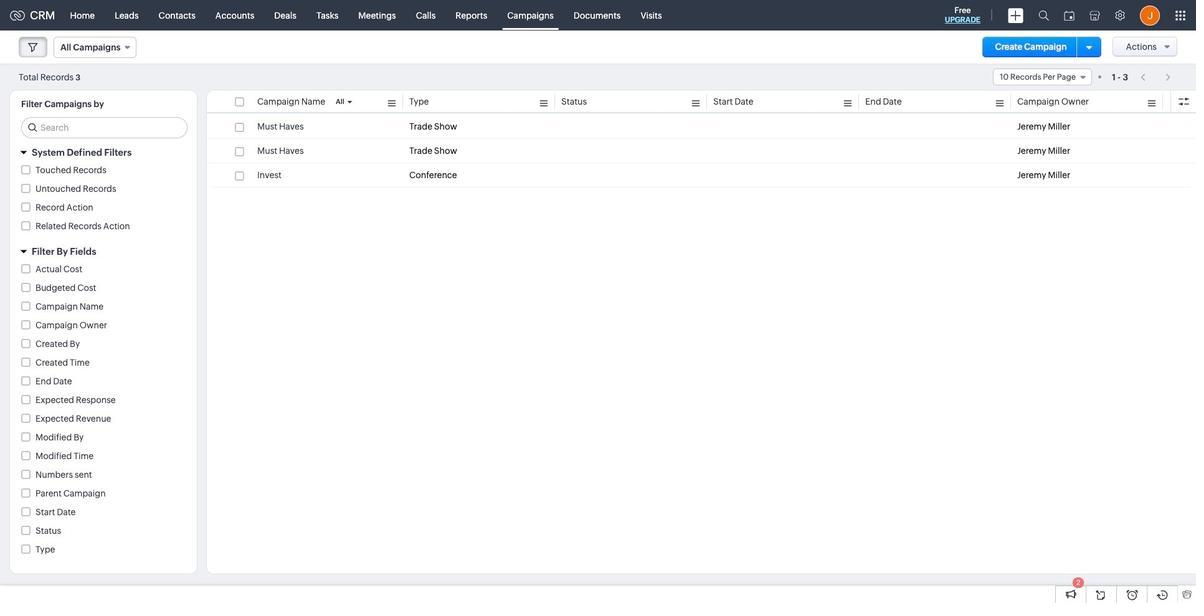 Task type: describe. For each thing, give the bounding box(es) containing it.
create menu image
[[1009, 8, 1024, 23]]

profile element
[[1133, 0, 1168, 30]]

search element
[[1032, 0, 1057, 31]]

profile image
[[1141, 5, 1161, 25]]



Task type: vqa. For each thing, say whether or not it's contained in the screenshot.
Search text box
yes



Task type: locate. For each thing, give the bounding box(es) containing it.
Search text field
[[22, 118, 187, 138]]

navigation
[[1135, 68, 1178, 86]]

search image
[[1039, 10, 1050, 21]]

row group
[[207, 115, 1197, 188]]

create menu element
[[1001, 0, 1032, 30]]

calendar image
[[1065, 10, 1075, 20]]

None field
[[54, 37, 137, 58], [994, 69, 1093, 85], [54, 37, 137, 58], [994, 69, 1093, 85]]

logo image
[[10, 10, 25, 20]]



